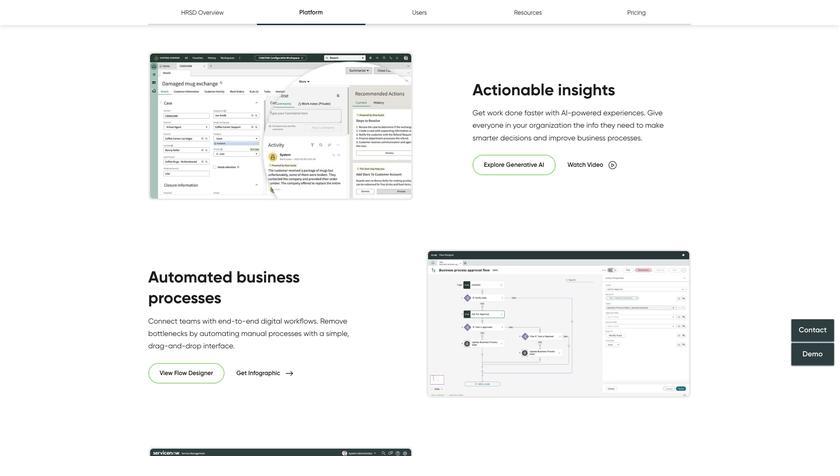 Task type: describe. For each thing, give the bounding box(es) containing it.
to
[[636, 121, 643, 130]]

everyone
[[473, 121, 504, 130]]

experiences.
[[603, 109, 646, 117]]

processes inside the connect teams with end-to-end digital workflows. remove bottlenecks by automating manual processes with a simple, drag-and-drop interface.
[[268, 330, 302, 338]]

and
[[534, 134, 547, 142]]

give
[[648, 109, 663, 117]]

automated business processes
[[148, 267, 300, 308]]

make
[[645, 121, 664, 130]]

with inside get work done faster with ai-powered experiences. give everyone in your organization the info they need to make smarter decisions and improve business processes.
[[546, 109, 560, 117]]

need
[[617, 121, 635, 130]]

actionable insights
[[473, 80, 615, 100]]

improve
[[549, 134, 576, 142]]

faster
[[524, 109, 544, 117]]

contact link
[[792, 320, 834, 342]]

drop
[[186, 342, 201, 351]]

get work done faster with ai-powered experiences. give everyone in your organization the info they need to make smarter decisions and improve business processes.
[[473, 109, 664, 142]]

digital
[[261, 317, 282, 326]]

demo
[[803, 350, 823, 359]]

bottlenecks
[[148, 330, 188, 338]]

connect
[[148, 317, 178, 326]]

end-
[[218, 317, 235, 326]]

insights
[[558, 80, 615, 100]]

by
[[189, 330, 198, 338]]

they
[[601, 121, 615, 130]]



Task type: locate. For each thing, give the bounding box(es) containing it.
processes down digital
[[268, 330, 302, 338]]

with up organization
[[546, 109, 560, 117]]

your
[[513, 121, 527, 130]]

1 vertical spatial processes
[[268, 330, 302, 338]]

smarter
[[473, 134, 499, 142]]

0 vertical spatial business
[[577, 134, 606, 142]]

automated
[[148, 267, 232, 287]]

0 horizontal spatial with
[[202, 317, 216, 326]]

to-
[[235, 317, 246, 326]]

decisions
[[500, 134, 532, 142]]

1 horizontal spatial processes
[[268, 330, 302, 338]]

end
[[246, 317, 259, 326]]

1 horizontal spatial with
[[304, 330, 318, 338]]

workflows.
[[284, 317, 318, 326]]

2 horizontal spatial with
[[546, 109, 560, 117]]

with left a
[[304, 330, 318, 338]]

with
[[546, 109, 560, 117], [202, 317, 216, 326], [304, 330, 318, 338]]

info
[[587, 121, 599, 130]]

simple,
[[326, 330, 349, 338]]

with up automating
[[202, 317, 216, 326]]

automating
[[200, 330, 239, 338]]

demo link
[[792, 344, 834, 366]]

1 horizontal spatial business
[[577, 134, 606, 142]]

processes inside automated business processes
[[148, 288, 221, 308]]

0 vertical spatial processes
[[148, 288, 221, 308]]

teams
[[179, 317, 201, 326]]

powered
[[572, 109, 602, 117]]

processes
[[148, 288, 221, 308], [268, 330, 302, 338]]

1 vertical spatial business
[[237, 267, 300, 287]]

a
[[320, 330, 324, 338]]

in
[[505, 121, 511, 130]]

0 horizontal spatial processes
[[148, 288, 221, 308]]

organization
[[529, 121, 572, 130]]

get
[[473, 109, 485, 117]]

work
[[487, 109, 503, 117]]

drag-
[[148, 342, 168, 351]]

actionable
[[473, 80, 554, 100]]

the
[[573, 121, 585, 130]]

business inside automated business processes
[[237, 267, 300, 287]]

remove
[[320, 317, 347, 326]]

ai-
[[561, 109, 572, 117]]

done
[[505, 109, 523, 117]]

1 vertical spatial with
[[202, 317, 216, 326]]

processes.
[[608, 134, 643, 142]]

business inside get work done faster with ai-powered experiences. give everyone in your organization the info they need to make smarter decisions and improve business processes.
[[577, 134, 606, 142]]

processes down automated
[[148, 288, 221, 308]]

business
[[577, 134, 606, 142], [237, 267, 300, 287]]

contact
[[799, 326, 827, 335]]

0 vertical spatial with
[[546, 109, 560, 117]]

2 vertical spatial with
[[304, 330, 318, 338]]

and-
[[168, 342, 186, 351]]

interface.
[[203, 342, 235, 351]]

connect teams with end-to-end digital workflows. remove bottlenecks by automating manual processes with a simple, drag-and-drop interface.
[[148, 317, 349, 351]]

manual
[[241, 330, 267, 338]]

0 horizontal spatial business
[[237, 267, 300, 287]]



Task type: vqa. For each thing, say whether or not it's contained in the screenshot.
bottommost business
yes



